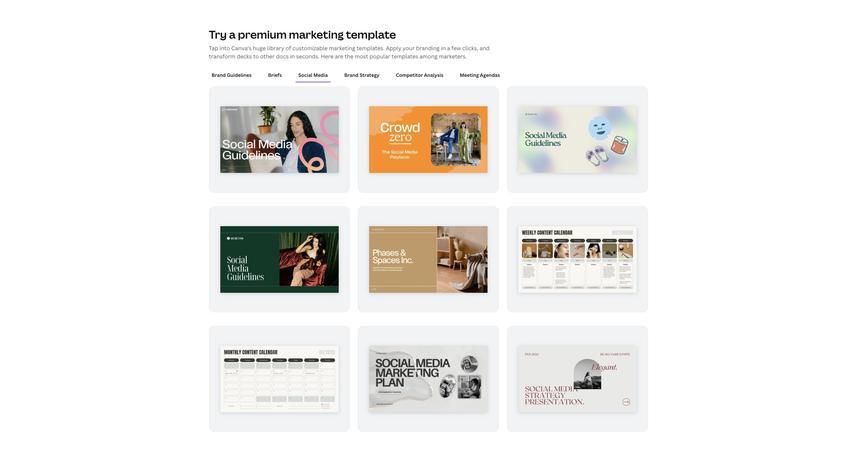 Task type: locate. For each thing, give the bounding box(es) containing it.
0 vertical spatial in
[[441, 44, 446, 52]]

here
[[321, 53, 334, 60]]

0 horizontal spatial brand
[[212, 72, 226, 78]]

a left few
[[447, 44, 450, 52]]

other
[[260, 53, 275, 60]]

most
[[355, 53, 368, 60]]

1 brand from the left
[[212, 72, 226, 78]]

tap
[[209, 44, 218, 52]]

2 brand from the left
[[344, 72, 359, 78]]

template
[[346, 27, 396, 42]]

meeting agendas
[[460, 72, 500, 78]]

library
[[267, 44, 284, 52]]

docs
[[276, 53, 289, 60]]

a
[[229, 27, 236, 42], [447, 44, 450, 52]]

of
[[286, 44, 291, 52]]

1 vertical spatial a
[[447, 44, 450, 52]]

0 horizontal spatial a
[[229, 27, 236, 42]]

brand guidelines button
[[209, 69, 254, 82]]

brand for brand guidelines
[[212, 72, 226, 78]]

popular
[[370, 53, 390, 60]]

marketing
[[289, 27, 344, 42], [329, 44, 355, 52]]

in down of
[[290, 53, 295, 60]]

branding
[[416, 44, 440, 52]]

1 vertical spatial marketing
[[329, 44, 355, 52]]

templates.
[[357, 44, 385, 52]]

brand
[[212, 72, 226, 78], [344, 72, 359, 78]]

marketers.
[[439, 53, 467, 60]]

1 horizontal spatial in
[[441, 44, 446, 52]]

huge
[[253, 44, 266, 52]]

brand strategy
[[344, 72, 379, 78]]

try
[[209, 27, 227, 42]]

brand left the strategy
[[344, 72, 359, 78]]

grey black modern minimalist social media marketing plan presentation image
[[369, 346, 488, 413]]

social media style guide presentation in black and white emerald mint green aspirational elegance style image
[[220, 226, 339, 293]]

your
[[403, 44, 415, 52]]

1 horizontal spatial a
[[447, 44, 450, 52]]

ivory and neutral social media content calendar image
[[519, 226, 637, 293]]

in up marketers.
[[441, 44, 446, 52]]

brand inside "button"
[[344, 72, 359, 78]]

a right try
[[229, 27, 236, 42]]

1 horizontal spatial brand
[[344, 72, 359, 78]]

try a premium marketing template tap into canva's huge library of customizable marketing templates. apply your branding in a few clicks, and transform decks to other docs in seconds. here are the most popular templates among marketers.
[[209, 27, 490, 60]]

in
[[441, 44, 446, 52], [290, 53, 295, 60]]

brand inside button
[[212, 72, 226, 78]]

marketing up are at the top left of the page
[[329, 44, 355, 52]]

templates
[[392, 53, 418, 60]]

to
[[253, 53, 259, 60]]

guidelines
[[227, 72, 252, 78]]

brand down the transform
[[212, 72, 226, 78]]

are
[[335, 53, 343, 60]]

premium
[[238, 27, 287, 42]]

social media style guide presentation in beige dark green lilac simple vibrant minimalism style image
[[519, 106, 637, 173]]

social media style guide presentation in cream beige black warm & modern style image
[[369, 226, 488, 293]]

red & white elegant social media strategy presentation image
[[519, 346, 637, 413]]

1 vertical spatial in
[[290, 53, 295, 60]]

marketing up "customizable" at the top of page
[[289, 27, 344, 42]]

brand for brand strategy
[[344, 72, 359, 78]]



Task type: vqa. For each thing, say whether or not it's contained in the screenshot.
the magic
no



Task type: describe. For each thing, give the bounding box(es) containing it.
among
[[420, 53, 438, 60]]

clicks,
[[462, 44, 478, 52]]

brand strategy button
[[342, 69, 382, 82]]

analysis
[[424, 72, 444, 78]]

0 vertical spatial a
[[229, 27, 236, 42]]

decks
[[237, 53, 252, 60]]

brand guidelines
[[212, 72, 252, 78]]

meeting
[[460, 72, 479, 78]]

agendas
[[480, 72, 500, 78]]

social media button
[[296, 69, 331, 82]]

briefs button
[[265, 69, 285, 82]]

social media style guide presentation in black and white neon pink turquoise bold gradient style image
[[220, 106, 339, 173]]

media
[[314, 72, 328, 78]]

canva's
[[231, 44, 252, 52]]

few
[[452, 44, 461, 52]]

competitor analysis
[[396, 72, 444, 78]]

meeting agendas button
[[457, 69, 503, 82]]

competitor analysis button
[[393, 69, 446, 82]]

into
[[220, 44, 230, 52]]

transform
[[209, 53, 235, 60]]

the
[[345, 53, 354, 60]]

0 vertical spatial marketing
[[289, 27, 344, 42]]

social media
[[298, 72, 328, 78]]

social
[[298, 72, 312, 78]]

and
[[480, 44, 490, 52]]

ivory and neutral monthly social media content calendar image
[[220, 346, 339, 413]]

competitor
[[396, 72, 423, 78]]

apply
[[386, 44, 401, 52]]

seconds.
[[296, 53, 320, 60]]

strategy
[[360, 72, 379, 78]]

briefs
[[268, 72, 282, 78]]

social media style guide presentation in bright red cobalt bright green chic photocentric frames style image
[[369, 106, 488, 173]]

customizable
[[293, 44, 328, 52]]

0 horizontal spatial in
[[290, 53, 295, 60]]



